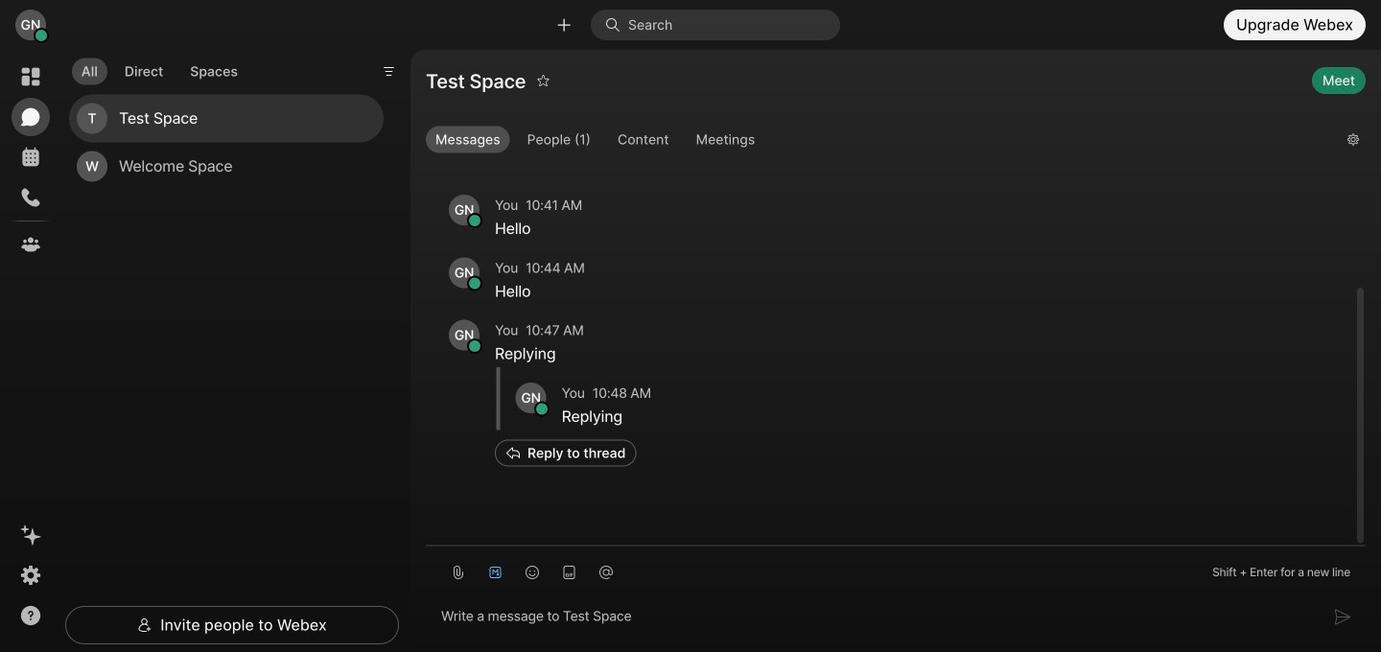 Task type: describe. For each thing, give the bounding box(es) containing it.
webex tab list
[[12, 58, 50, 264]]

test space list item
[[69, 95, 384, 143]]



Task type: locate. For each thing, give the bounding box(es) containing it.
welcome space list item
[[69, 143, 384, 191]]

message composer toolbar element
[[426, 547, 1367, 591]]

navigation
[[0, 50, 61, 653]]

group
[[426, 126, 1333, 157]]

tab list
[[67, 46, 252, 90]]

messages list
[[426, 15, 1367, 507]]



